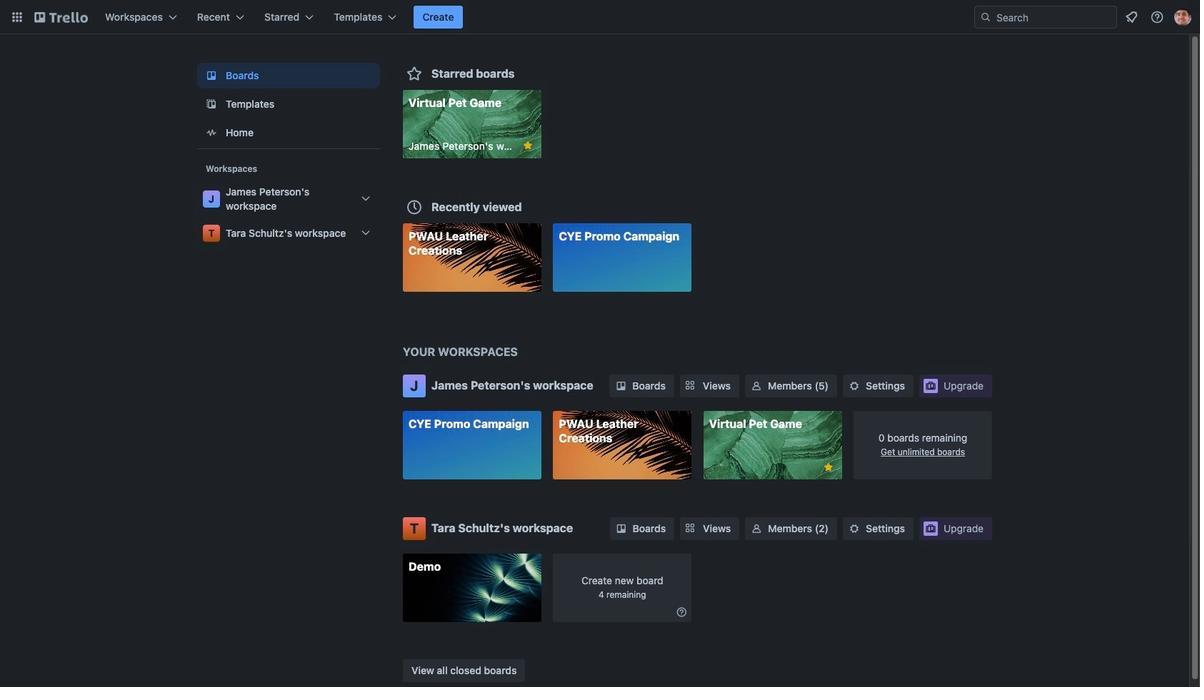 Task type: locate. For each thing, give the bounding box(es) containing it.
board image
[[203, 67, 220, 84]]

1 horizontal spatial click to unstar this board. it will be removed from your starred list. image
[[822, 461, 835, 474]]

0 notifications image
[[1123, 9, 1140, 26]]

1 sm image from the left
[[614, 522, 628, 536]]

1 horizontal spatial sm image
[[750, 522, 764, 536]]

sm image
[[614, 522, 628, 536], [750, 522, 764, 536]]

home image
[[203, 124, 220, 141]]

1 vertical spatial click to unstar this board. it will be removed from your starred list. image
[[822, 461, 835, 474]]

sm image
[[614, 379, 628, 394], [749, 379, 764, 394], [847, 379, 862, 394], [847, 522, 862, 536], [675, 605, 689, 620]]

2 sm image from the left
[[750, 522, 764, 536]]

search image
[[980, 11, 992, 23]]

click to unstar this board. it will be removed from your starred list. image
[[521, 139, 534, 152], [822, 461, 835, 474]]

0 horizontal spatial sm image
[[614, 522, 628, 536]]

0 horizontal spatial click to unstar this board. it will be removed from your starred list. image
[[521, 139, 534, 152]]



Task type: vqa. For each thing, say whether or not it's contained in the screenshot.
Add another list
no



Task type: describe. For each thing, give the bounding box(es) containing it.
template board image
[[203, 96, 220, 113]]

primary element
[[0, 0, 1200, 34]]

0 vertical spatial click to unstar this board. it will be removed from your starred list. image
[[521, 139, 534, 152]]

james peterson (jamespeterson93) image
[[1174, 9, 1192, 26]]

open information menu image
[[1150, 10, 1164, 24]]

back to home image
[[34, 6, 88, 29]]

Search field
[[974, 6, 1117, 29]]



